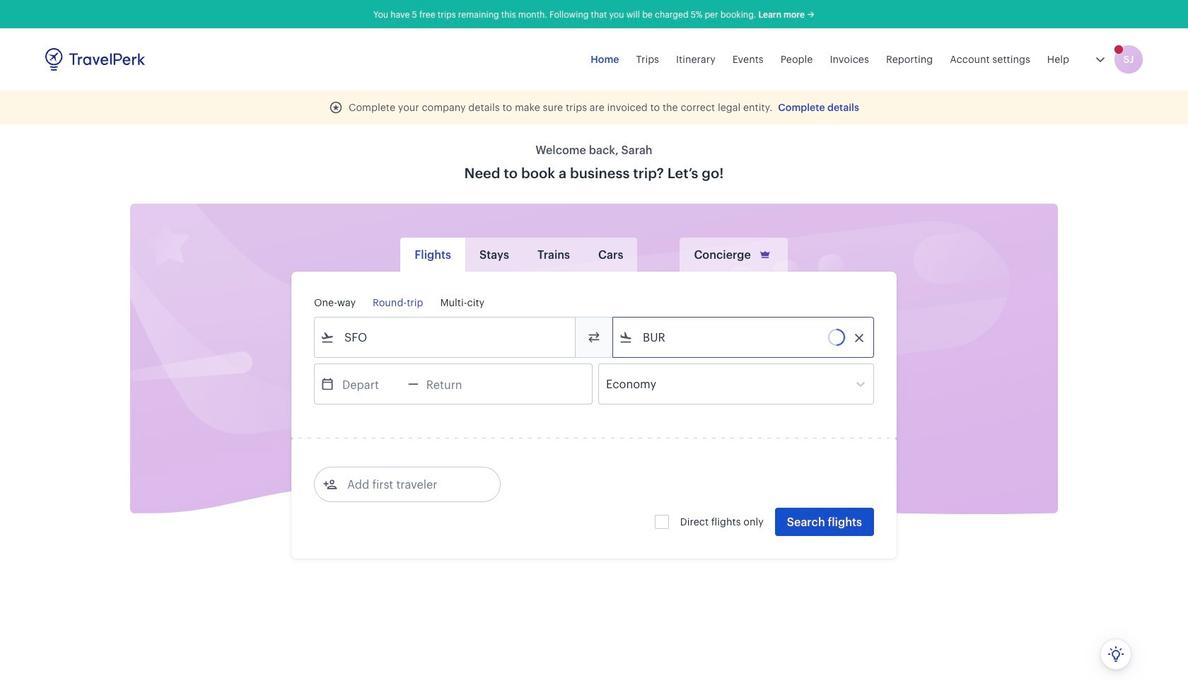 Task type: locate. For each thing, give the bounding box(es) containing it.
Depart text field
[[335, 364, 408, 404]]

Add first traveler search field
[[338, 473, 485, 496]]

Return text field
[[419, 364, 492, 404]]



Task type: describe. For each thing, give the bounding box(es) containing it.
To search field
[[633, 326, 855, 349]]

From search field
[[335, 326, 557, 349]]



